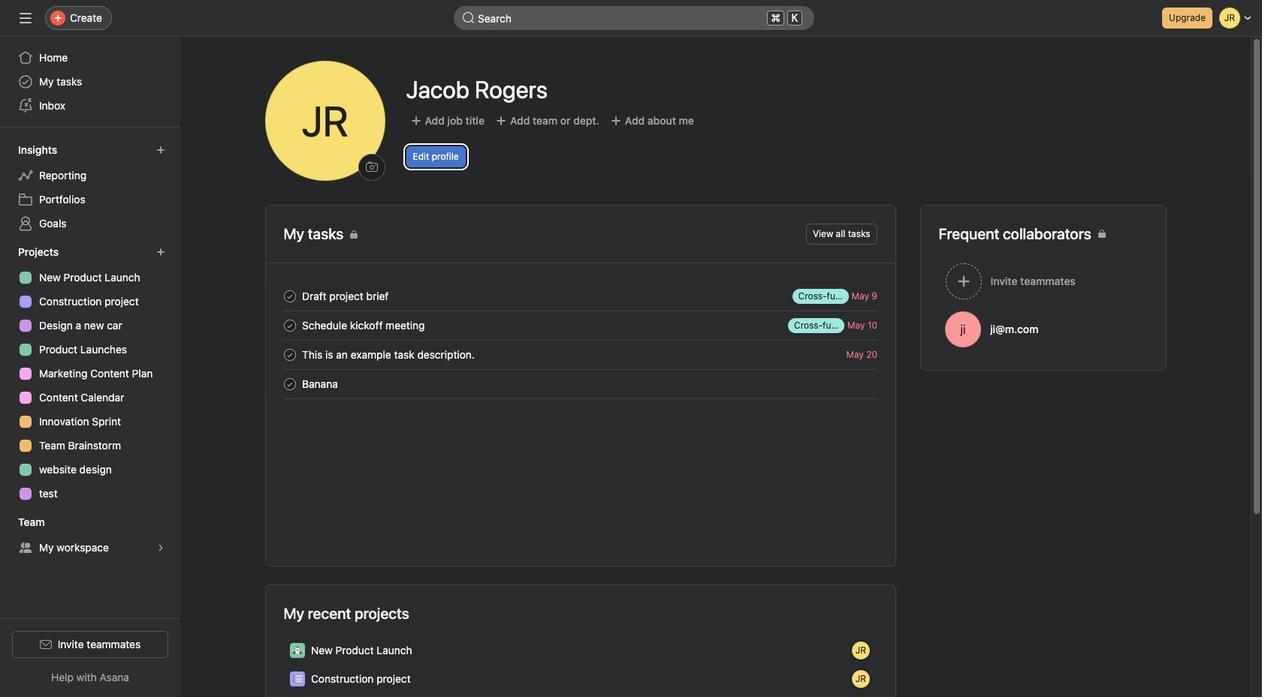 Task type: locate. For each thing, give the bounding box(es) containing it.
list item
[[266, 282, 895, 311], [266, 311, 895, 340], [266, 340, 895, 370], [266, 370, 895, 399], [266, 637, 895, 666], [266, 666, 895, 694], [266, 694, 895, 698]]

0 vertical spatial mark complete image
[[281, 287, 299, 305]]

1 mark complete image from the top
[[281, 346, 299, 364]]

Search tasks, projects, and more text field
[[454, 6, 814, 30]]

Mark complete checkbox
[[281, 287, 299, 305], [281, 317, 299, 335]]

2 mark complete image from the top
[[281, 375, 299, 393]]

2 mark complete checkbox from the top
[[281, 317, 299, 335]]

1 vertical spatial jr image
[[855, 642, 866, 660]]

jr image up jr icon
[[855, 642, 866, 660]]

0 vertical spatial mark complete checkbox
[[281, 287, 299, 305]]

mark complete image for first mark complete option
[[281, 346, 299, 364]]

mark complete image
[[281, 346, 299, 364], [281, 375, 299, 393]]

see details, my workspace image
[[156, 544, 165, 553]]

insights element
[[0, 137, 180, 239]]

Mark complete checkbox
[[281, 346, 299, 364], [281, 375, 299, 393]]

1 vertical spatial mark complete image
[[281, 317, 299, 335]]

1 mark complete image from the top
[[281, 287, 299, 305]]

upload new photo image
[[365, 162, 377, 174]]

None field
[[454, 6, 814, 30]]

mark complete image
[[281, 287, 299, 305], [281, 317, 299, 335]]

jr image
[[302, 61, 348, 181], [855, 642, 866, 660]]

2 mark complete image from the top
[[281, 317, 299, 335]]

jr image left upload new photo
[[302, 61, 348, 181]]

2 mark complete checkbox from the top
[[281, 375, 299, 393]]

new project or portfolio image
[[156, 248, 165, 257]]

3 list item from the top
[[266, 340, 895, 370]]

mark complete checkbox for 7th 'list item' from the bottom of the page
[[281, 287, 299, 305]]

0 vertical spatial jr image
[[302, 61, 348, 181]]

1 vertical spatial mark complete checkbox
[[281, 317, 299, 335]]

1 vertical spatial mark complete image
[[281, 375, 299, 393]]

mark complete checkbox for 2nd 'list item' from the top
[[281, 317, 299, 335]]

mark complete image for mark complete checkbox associated with 2nd 'list item' from the top
[[281, 317, 299, 335]]

rocket image
[[293, 647, 302, 656]]

new insights image
[[156, 146, 165, 155]]

0 vertical spatial mark complete image
[[281, 346, 299, 364]]

1 vertical spatial mark complete checkbox
[[281, 375, 299, 393]]

1 mark complete checkbox from the top
[[281, 287, 299, 305]]

teams element
[[0, 509, 180, 563]]

0 vertical spatial mark complete checkbox
[[281, 346, 299, 364]]

1 horizontal spatial jr image
[[855, 642, 866, 660]]



Task type: describe. For each thing, give the bounding box(es) containing it.
hide sidebar image
[[20, 12, 32, 24]]

ji image
[[960, 311, 965, 347]]

global element
[[0, 37, 180, 127]]

mark complete image for second mark complete option from the top
[[281, 375, 299, 393]]

isinverse image
[[463, 12, 475, 24]]

projects element
[[0, 239, 180, 509]]

1 mark complete checkbox from the top
[[281, 346, 299, 364]]

1 list item from the top
[[266, 282, 895, 311]]

5 list item from the top
[[266, 637, 895, 666]]

mark complete image for 7th 'list item' from the bottom of the page mark complete checkbox
[[281, 287, 299, 305]]

jr image
[[855, 671, 866, 689]]

0 horizontal spatial jr image
[[302, 61, 348, 181]]

4 list item from the top
[[266, 370, 895, 399]]

6 list item from the top
[[266, 666, 895, 694]]

7 list item from the top
[[266, 694, 895, 698]]

list image
[[293, 675, 302, 684]]

2 list item from the top
[[266, 311, 895, 340]]



Task type: vqa. For each thing, say whether or not it's contained in the screenshot.
Mark complete option associated with Find Investors cell
no



